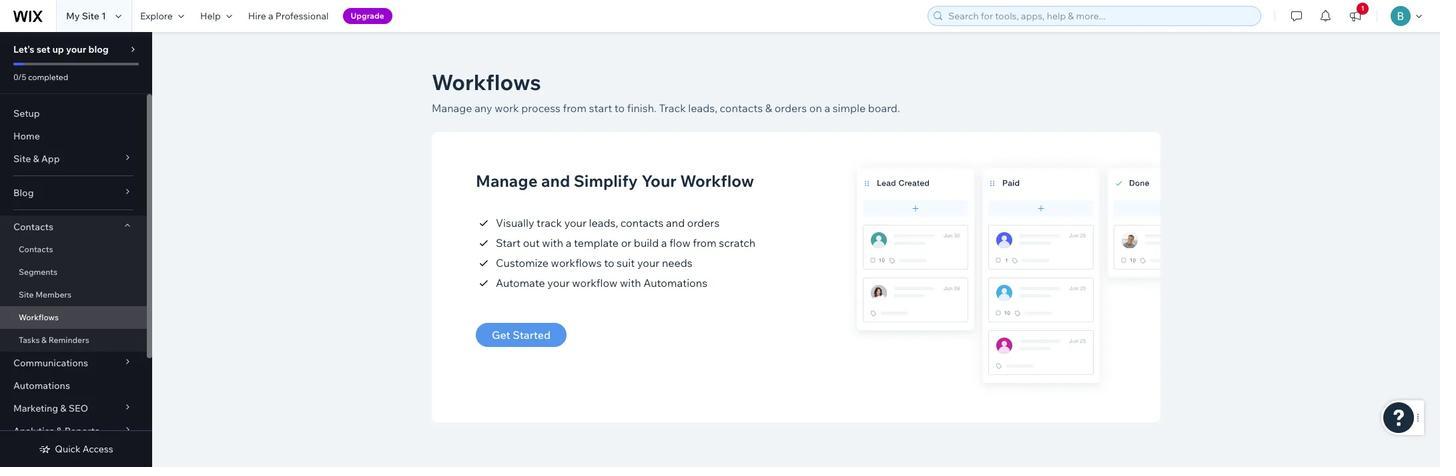 Task type: locate. For each thing, give the bounding box(es) containing it.
& for seo
[[60, 402, 66, 415]]

1 vertical spatial manage
[[476, 171, 538, 191]]

leads,
[[688, 101, 718, 115], [589, 216, 618, 230]]

from left start
[[563, 101, 587, 115]]

0 vertical spatial with
[[542, 236, 563, 250]]

0 horizontal spatial from
[[563, 101, 587, 115]]

contacts
[[13, 221, 53, 233], [19, 244, 53, 254]]

tasks
[[19, 335, 40, 345]]

1 button
[[1341, 0, 1370, 32]]

suit
[[617, 256, 635, 270]]

communications
[[13, 357, 88, 369]]

analytics & reports button
[[0, 420, 147, 443]]

1 horizontal spatial workflows
[[432, 69, 541, 95]]

orders up flow
[[687, 216, 720, 230]]

automations up marketing
[[13, 380, 70, 392]]

site
[[82, 10, 99, 22], [13, 153, 31, 165], [19, 290, 34, 300]]

marketing & seo
[[13, 402, 88, 415]]

get started
[[492, 328, 551, 342]]

1 vertical spatial with
[[620, 276, 641, 290]]

& left app
[[33, 153, 39, 165]]

sidebar element
[[0, 32, 152, 467]]

& up quick at the left bottom of the page
[[56, 425, 62, 437]]

help
[[200, 10, 221, 22]]

contacts inside workflows manage any work process from start to finish. track leads, contacts & orders on a simple board.
[[720, 101, 763, 115]]

board.
[[868, 101, 900, 115]]

a left flow
[[661, 236, 667, 250]]

0 vertical spatial from
[[563, 101, 587, 115]]

or
[[621, 236, 632, 250]]

site members link
[[0, 284, 147, 306]]

a
[[268, 10, 273, 22], [825, 101, 830, 115], [566, 236, 572, 250], [661, 236, 667, 250]]

site right 'my'
[[82, 10, 99, 22]]

on
[[810, 101, 822, 115]]

leads, right track
[[688, 101, 718, 115]]

quick access
[[55, 443, 113, 455]]

from right flow
[[693, 236, 717, 250]]

home link
[[0, 125, 147, 148]]

automate
[[496, 276, 545, 290]]

& for app
[[33, 153, 39, 165]]

workflows inside workflows manage any work process from start to finish. track leads, contacts & orders on a simple board.
[[432, 69, 541, 95]]

segments link
[[0, 261, 147, 284]]

orders inside workflows manage any work process from start to finish. track leads, contacts & orders on a simple board.
[[775, 101, 807, 115]]

get
[[492, 328, 510, 342]]

let's
[[13, 43, 34, 55]]

members
[[36, 290, 71, 300]]

manage left the any
[[432, 101, 472, 115]]

0 horizontal spatial manage
[[432, 101, 472, 115]]

workflows down the site members
[[19, 312, 59, 322]]

automations link
[[0, 374, 147, 397]]

0 vertical spatial manage
[[432, 101, 472, 115]]

leads, inside workflows manage any work process from start to finish. track leads, contacts & orders on a simple board.
[[688, 101, 718, 115]]

0 vertical spatial contacts
[[720, 101, 763, 115]]

a up workflows
[[566, 236, 572, 250]]

site inside site & app dropdown button
[[13, 153, 31, 165]]

2 vertical spatial site
[[19, 290, 34, 300]]

automations down the needs on the bottom left of the page
[[644, 276, 708, 290]]

to right start
[[615, 101, 625, 115]]

& right tasks
[[41, 335, 47, 345]]

quick
[[55, 443, 81, 455]]

with down suit
[[620, 276, 641, 290]]

and
[[541, 171, 570, 191], [666, 216, 685, 230]]

0 vertical spatial leads,
[[688, 101, 718, 115]]

& for reminders
[[41, 335, 47, 345]]

0 vertical spatial orders
[[775, 101, 807, 115]]

leads, up template on the bottom of the page
[[589, 216, 618, 230]]

with down track
[[542, 236, 563, 250]]

template
[[574, 236, 619, 250]]

1 horizontal spatial from
[[693, 236, 717, 250]]

0 horizontal spatial workflows
[[19, 312, 59, 322]]

1 horizontal spatial contacts
[[720, 101, 763, 115]]

1 horizontal spatial 1
[[1361, 4, 1365, 13]]

0 vertical spatial automations
[[644, 276, 708, 290]]

set
[[37, 43, 50, 55]]

Search for tools, apps, help & more... field
[[945, 7, 1257, 25]]

manage
[[432, 101, 472, 115], [476, 171, 538, 191]]

automations
[[644, 276, 708, 290], [13, 380, 70, 392]]

hire a professional link
[[240, 0, 337, 32]]

reports
[[65, 425, 100, 437]]

workflows for workflows manage any work process from start to finish. track leads, contacts & orders on a simple board.
[[432, 69, 541, 95]]

from inside workflows manage any work process from start to finish. track leads, contacts & orders on a simple board.
[[563, 101, 587, 115]]

contacts
[[720, 101, 763, 115], [621, 216, 664, 230]]

your
[[66, 43, 86, 55], [564, 216, 587, 230], [637, 256, 660, 270], [548, 276, 570, 290]]

1
[[1361, 4, 1365, 13], [101, 10, 106, 22]]

& inside the analytics & reports dropdown button
[[56, 425, 62, 437]]

1 vertical spatial site
[[13, 153, 31, 165]]

quick access button
[[39, 443, 113, 455]]

site inside site members link
[[19, 290, 34, 300]]

up
[[52, 43, 64, 55]]

& left on
[[765, 101, 772, 115]]

1 vertical spatial and
[[666, 216, 685, 230]]

orders
[[775, 101, 807, 115], [687, 216, 720, 230]]

0 horizontal spatial automations
[[13, 380, 70, 392]]

flow
[[670, 236, 691, 250]]

let's set up your blog
[[13, 43, 109, 55]]

1 vertical spatial orders
[[687, 216, 720, 230]]

marketing & seo button
[[0, 397, 147, 420]]

hire a professional
[[248, 10, 329, 22]]

contacts for "contacts" link
[[19, 244, 53, 254]]

manage up visually
[[476, 171, 538, 191]]

blog button
[[0, 182, 147, 204]]

your
[[642, 171, 677, 191]]

1 vertical spatial workflows
[[19, 312, 59, 322]]

customize
[[496, 256, 549, 270]]

from
[[563, 101, 587, 115], [693, 236, 717, 250]]

visually
[[496, 216, 534, 230]]

workflows up the any
[[432, 69, 541, 95]]

hire
[[248, 10, 266, 22]]

1 horizontal spatial and
[[666, 216, 685, 230]]

& inside marketing & seo dropdown button
[[60, 402, 66, 415]]

and up flow
[[666, 216, 685, 230]]

& inside tasks & reminders link
[[41, 335, 47, 345]]

1 horizontal spatial orders
[[775, 101, 807, 115]]

to
[[615, 101, 625, 115], [604, 256, 614, 270]]

workflows
[[432, 69, 541, 95], [19, 312, 59, 322]]

site & app
[[13, 153, 60, 165]]

site down home
[[13, 153, 31, 165]]

0/5
[[13, 72, 26, 82]]

workflow
[[680, 171, 754, 191]]

1 horizontal spatial with
[[620, 276, 641, 290]]

1 vertical spatial contacts
[[19, 244, 53, 254]]

workflows inside sidebar element
[[19, 312, 59, 322]]

a right hire at the top left of page
[[268, 10, 273, 22]]

& left the seo
[[60, 402, 66, 415]]

to left suit
[[604, 256, 614, 270]]

site & app button
[[0, 148, 147, 170]]

with
[[542, 236, 563, 250], [620, 276, 641, 290]]

& inside site & app dropdown button
[[33, 153, 39, 165]]

0 vertical spatial site
[[82, 10, 99, 22]]

1 horizontal spatial manage
[[476, 171, 538, 191]]

&
[[765, 101, 772, 115], [33, 153, 39, 165], [41, 335, 47, 345], [60, 402, 66, 415], [56, 425, 62, 437]]

orders left on
[[775, 101, 807, 115]]

0 horizontal spatial contacts
[[621, 216, 664, 230]]

1 horizontal spatial leads,
[[688, 101, 718, 115]]

home
[[13, 130, 40, 142]]

analytics & reports
[[13, 425, 100, 437]]

1 horizontal spatial automations
[[644, 276, 708, 290]]

0 vertical spatial contacts
[[13, 221, 53, 233]]

0 horizontal spatial and
[[541, 171, 570, 191]]

0 horizontal spatial leads,
[[589, 216, 618, 230]]

1 vertical spatial to
[[604, 256, 614, 270]]

workflows link
[[0, 306, 147, 329]]

seo
[[69, 402, 88, 415]]

contacts down the blog
[[13, 221, 53, 233]]

site down segments
[[19, 290, 34, 300]]

a right on
[[825, 101, 830, 115]]

contacts up segments
[[19, 244, 53, 254]]

manage inside workflows manage any work process from start to finish. track leads, contacts & orders on a simple board.
[[432, 101, 472, 115]]

contacts inside dropdown button
[[13, 221, 53, 233]]

tasks & reminders
[[19, 335, 89, 345]]

and up track
[[541, 171, 570, 191]]

a inside workflows manage any work process from start to finish. track leads, contacts & orders on a simple board.
[[825, 101, 830, 115]]

site members
[[19, 290, 71, 300]]

0 vertical spatial workflows
[[432, 69, 541, 95]]

1 vertical spatial automations
[[13, 380, 70, 392]]

0 vertical spatial to
[[615, 101, 625, 115]]

your right the up
[[66, 43, 86, 55]]



Task type: describe. For each thing, give the bounding box(es) containing it.
simplify
[[574, 171, 638, 191]]

explore
[[140, 10, 173, 22]]

site for site members
[[19, 290, 34, 300]]

0 horizontal spatial 1
[[101, 10, 106, 22]]

customize workflows to suit your needs
[[496, 256, 693, 270]]

start
[[496, 236, 521, 250]]

0/5 completed
[[13, 72, 68, 82]]

contacts button
[[0, 216, 147, 238]]

start
[[589, 101, 612, 115]]

contacts link
[[0, 238, 147, 261]]

visually track your leads, contacts and orders
[[496, 216, 720, 230]]

workflows
[[551, 256, 602, 270]]

work
[[495, 101, 519, 115]]

contacts for contacts dropdown button
[[13, 221, 53, 233]]

help button
[[192, 0, 240, 32]]

setup link
[[0, 102, 147, 125]]

professional
[[275, 10, 329, 22]]

upgrade
[[351, 11, 384, 21]]

0 horizontal spatial orders
[[687, 216, 720, 230]]

track
[[659, 101, 686, 115]]

marketing
[[13, 402, 58, 415]]

1 vertical spatial contacts
[[621, 216, 664, 230]]

1 vertical spatial from
[[693, 236, 717, 250]]

simple
[[833, 101, 866, 115]]

your inside sidebar element
[[66, 43, 86, 55]]

finish.
[[627, 101, 657, 115]]

build
[[634, 236, 659, 250]]

automate your workflow with automations
[[496, 276, 708, 290]]

get started button
[[476, 323, 567, 347]]

blog
[[13, 187, 34, 199]]

0 horizontal spatial with
[[542, 236, 563, 250]]

reminders
[[49, 335, 89, 345]]

your down "build"
[[637, 256, 660, 270]]

tasks & reminders link
[[0, 329, 147, 352]]

1 inside "button"
[[1361, 4, 1365, 13]]

segments
[[19, 267, 57, 277]]

process
[[522, 101, 561, 115]]

your down workflows
[[548, 276, 570, 290]]

communications button
[[0, 352, 147, 374]]

started
[[513, 328, 551, 342]]

your right track
[[564, 216, 587, 230]]

manage and simplify your workflow
[[476, 171, 754, 191]]

workflows for workflows
[[19, 312, 59, 322]]

& inside workflows manage any work process from start to finish. track leads, contacts & orders on a simple board.
[[765, 101, 772, 115]]

& for reports
[[56, 425, 62, 437]]

upgrade button
[[343, 8, 392, 24]]

needs
[[662, 256, 693, 270]]

my
[[66, 10, 80, 22]]

out
[[523, 236, 540, 250]]

app
[[41, 153, 60, 165]]

automations inside sidebar element
[[13, 380, 70, 392]]

track
[[537, 216, 562, 230]]

setup
[[13, 107, 40, 119]]

site for site & app
[[13, 153, 31, 165]]

scratch
[[719, 236, 756, 250]]

1 vertical spatial leads,
[[589, 216, 618, 230]]

start out with a template or build a flow from scratch
[[496, 236, 756, 250]]

any
[[475, 101, 492, 115]]

completed
[[28, 72, 68, 82]]

my site 1
[[66, 10, 106, 22]]

a inside "link"
[[268, 10, 273, 22]]

to inside workflows manage any work process from start to finish. track leads, contacts & orders on a simple board.
[[615, 101, 625, 115]]

workflows manage any work process from start to finish. track leads, contacts & orders on a simple board.
[[432, 69, 900, 115]]

analytics
[[13, 425, 54, 437]]

access
[[83, 443, 113, 455]]

0 vertical spatial and
[[541, 171, 570, 191]]

blog
[[88, 43, 109, 55]]

workflow
[[572, 276, 618, 290]]



